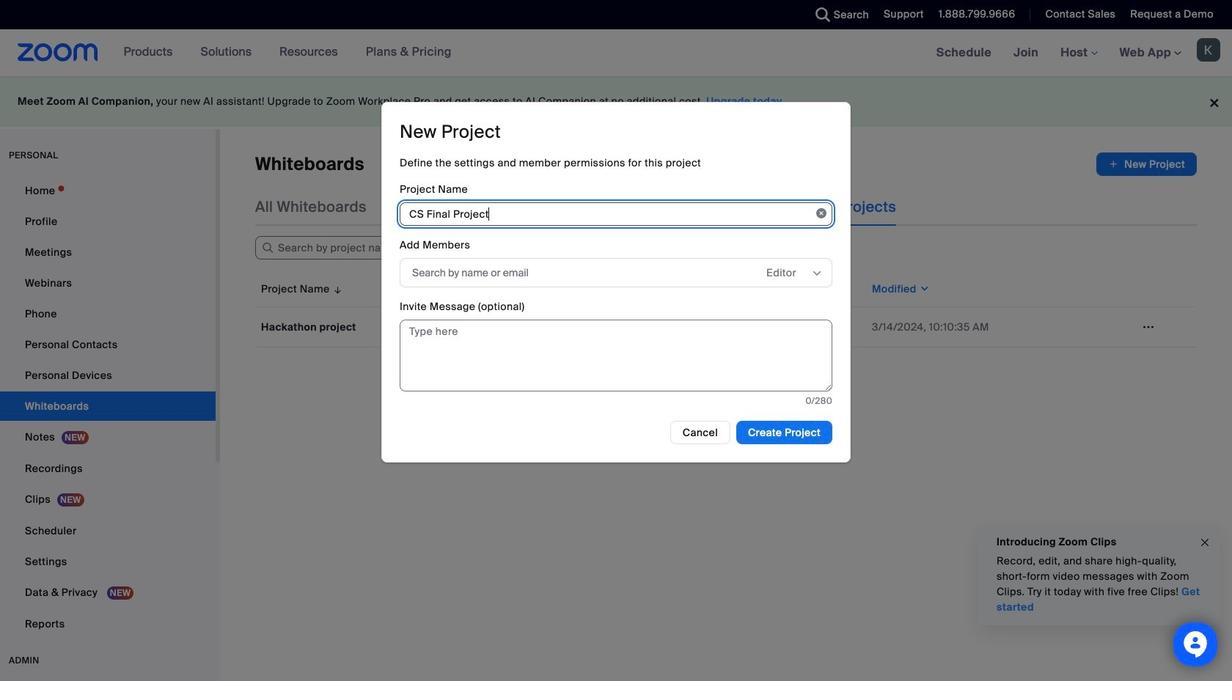 Task type: vqa. For each thing, say whether or not it's contained in the screenshot.
Invite Message (Optional) "text box"
yes



Task type: describe. For each thing, give the bounding box(es) containing it.
meetings navigation
[[926, 29, 1233, 77]]

tabs of all whiteboard page tab list
[[255, 188, 897, 226]]

product information navigation
[[113, 29, 463, 76]]

Search by name or email,Search by name or email text field
[[412, 262, 736, 284]]

close image
[[1200, 535, 1211, 551]]

edit project image
[[1137, 321, 1161, 334]]

e.g. Happy Crew text field
[[400, 203, 833, 226]]

show options image
[[811, 268, 823, 280]]

arrow down image
[[330, 280, 343, 298]]



Task type: locate. For each thing, give the bounding box(es) containing it.
application
[[255, 271, 1197, 348]]

footer
[[0, 76, 1233, 127]]

Search text field
[[255, 236, 431, 260]]

heading
[[400, 121, 501, 143]]

dialog
[[382, 102, 851, 463]]

personal menu menu
[[0, 176, 216, 641]]

Invite Message (optional) text field
[[400, 320, 833, 392]]

banner
[[0, 29, 1233, 77]]

add image
[[1109, 157, 1119, 172]]



